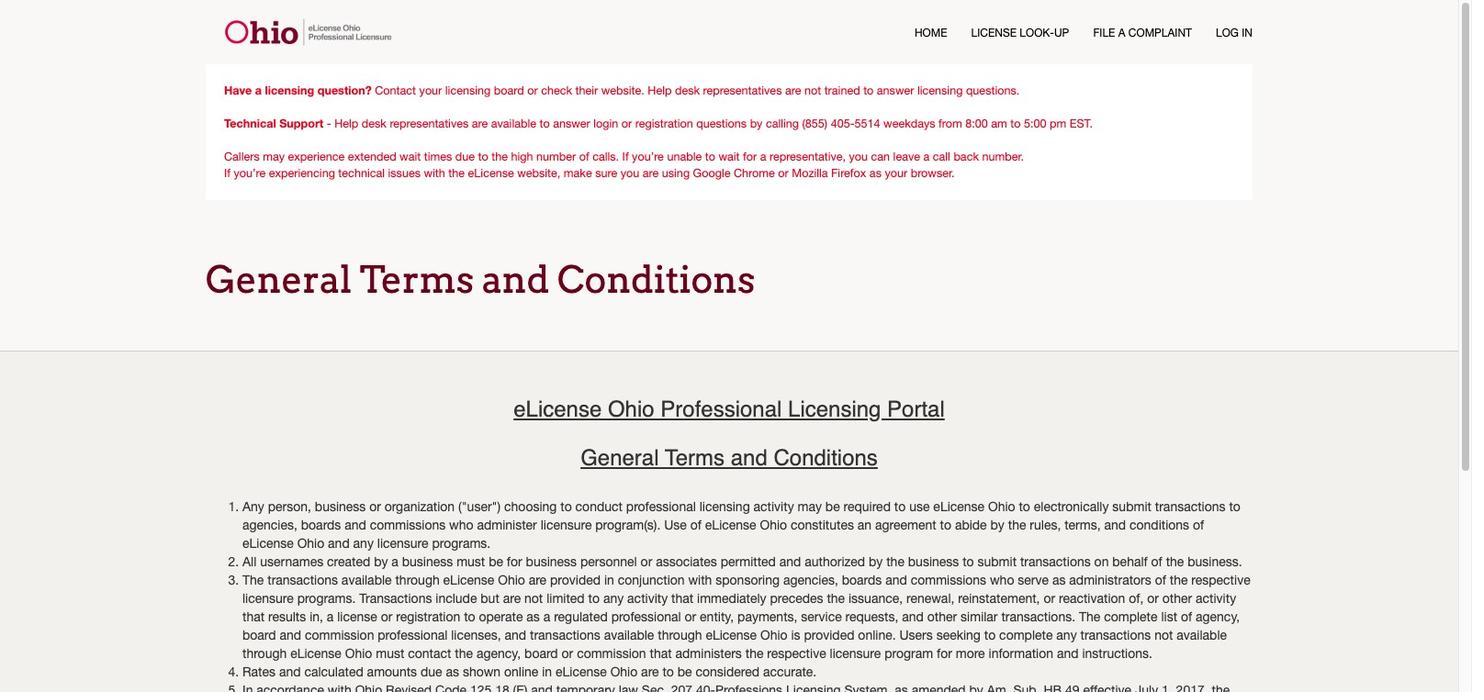 Task type: describe. For each thing, give the bounding box(es) containing it.
program(s).
[[596, 518, 661, 533]]

0 horizontal spatial desk
[[362, 117, 387, 130]]

regulated
[[554, 610, 608, 625]]

of right behalf
[[1152, 555, 1163, 570]]

calling
[[766, 117, 799, 130]]

1 wait from the left
[[400, 150, 421, 163]]

1 horizontal spatial boards
[[842, 573, 882, 588]]

amounts
[[367, 665, 417, 680]]

1 vertical spatial other
[[928, 610, 958, 625]]

include
[[436, 592, 477, 606]]

1 horizontal spatial be
[[678, 665, 692, 680]]

choosing
[[504, 500, 557, 515]]

1 horizontal spatial commission
[[577, 647, 646, 662]]

am
[[992, 117, 1008, 130]]

0 horizontal spatial commissions
[[370, 518, 446, 533]]

any
[[243, 500, 264, 515]]

1 horizontal spatial provided
[[804, 629, 855, 643]]

technical
[[338, 166, 385, 180]]

1 horizontal spatial activity
[[754, 500, 794, 515]]

as right serve
[[1053, 573, 1066, 588]]

an
[[858, 518, 872, 533]]

2 horizontal spatial be
[[826, 500, 840, 515]]

licensing inside any person, business or organization ("user") choosing to conduct professional licensing activity may be required to use elicense ohio to electronically submit transactions to agencies, boards and commissions who administer licensure program(s). use of elicense ohio constitutes an agreement to abide by the rules, terms, and conditions of elicense ohio and any licensure programs. all usernames created by a business must be for business personnel or associates permitted and authorized by the business to submit transactions on behalf of the business. the transactions available through elicense ohio are provided in conjunction with sponsoring agencies, boards and commissions who serve as administrators of the respective licensure programs. transactions include but are not limited to any activity that immediately precedes the issuance, renewal, reinstatement, or reactivation of, or other activity that results in, a license or registration to operate as a regulated professional or entity, payments, service requests, and other similar transactions. the complete list of agency, board and commission professional licenses, and transactions available through elicense ohio is provided online. users seeking to complete any transactions not available through elicense ohio must contact the agency, board or commission that administers the respective licensure program for more information and instructions. rates and calculated amounts due as shown online in elicense ohio are to be considered accurate.
[[700, 500, 750, 515]]

of right list
[[1182, 610, 1193, 625]]

1 vertical spatial any
[[604, 592, 624, 606]]

to up google
[[705, 150, 716, 163]]

transactions
[[360, 592, 432, 606]]

for inside callers may experience extended wait times due to the high number of calls. if you're unable to wait for a representative, you can leave a call back number. if you're experiencing technical issues with the elicense website, make sure you are using google chrome or mozilla firefox as your browser.
[[743, 150, 757, 163]]

licensure up the results
[[243, 592, 294, 606]]

1 vertical spatial representatives
[[390, 117, 469, 130]]

licensure down conduct
[[541, 518, 592, 533]]

in
[[1242, 27, 1253, 39]]

0 horizontal spatial who
[[449, 518, 474, 533]]

0 vertical spatial complete
[[1105, 610, 1158, 625]]

0 vertical spatial general terms and conditions
[[206, 258, 756, 302]]

a right in,
[[327, 610, 334, 625]]

business up the renewal,
[[908, 555, 960, 570]]

the left "rules," at bottom
[[1009, 518, 1027, 533]]

1 vertical spatial not
[[525, 592, 543, 606]]

constitutes
[[791, 518, 854, 533]]

0 horizontal spatial conditions
[[558, 258, 756, 302]]

1 vertical spatial in
[[542, 665, 552, 680]]

portal
[[888, 397, 945, 423]]

a up chrome
[[760, 150, 767, 163]]

2 vertical spatial any
[[1057, 629, 1077, 643]]

complaint
[[1129, 27, 1193, 39]]

1 horizontal spatial board
[[494, 84, 524, 97]]

callers
[[224, 150, 260, 163]]

questions
[[697, 117, 747, 130]]

by right created
[[374, 555, 388, 570]]

have a licensing question? contact your licensing board or check their website. help desk representatives are not trained to answer licensing questions.
[[224, 84, 1020, 97]]

transactions down the usernames
[[268, 573, 338, 588]]

person,
[[268, 500, 311, 515]]

home
[[915, 27, 948, 39]]

reactivation
[[1059, 592, 1126, 606]]

to left conduct
[[561, 500, 572, 515]]

information
[[989, 647, 1054, 662]]

to right trained
[[864, 84, 874, 97]]

shown
[[463, 665, 501, 680]]

or inside callers may experience extended wait times due to the high number of calls. if you're unable to wait for a representative, you can leave a call back number. if you're experiencing technical issues with the elicense website, make sure you are using google chrome or mozilla firefox as your browser.
[[778, 166, 789, 180]]

to up agreement
[[895, 500, 906, 515]]

google
[[693, 166, 731, 180]]

1 horizontal spatial not
[[805, 84, 822, 97]]

or left entity,
[[685, 610, 697, 625]]

0 horizontal spatial boards
[[301, 518, 341, 533]]

0 horizontal spatial activity
[[628, 592, 668, 606]]

8:00
[[966, 117, 988, 130]]

their
[[576, 84, 598, 97]]

elicense ohio professional licensure image
[[219, 18, 402, 46]]

1 horizontal spatial who
[[990, 573, 1015, 588]]

0 vertical spatial professional
[[626, 500, 696, 515]]

times
[[424, 150, 452, 163]]

1 vertical spatial general terms and conditions
[[581, 445, 878, 471]]

the left high
[[492, 150, 508, 163]]

permitted
[[721, 555, 776, 570]]

transactions down regulated
[[530, 629, 601, 643]]

0 horizontal spatial answer
[[553, 117, 591, 130]]

technical support - help desk representatives are available to answer login or registration questions by calling (855) 405-5514 weekdays from 8:00 am to 5:00 pm est.
[[224, 117, 1093, 130]]

elicense ohio professional licensing portal
[[514, 397, 945, 423]]

personnel
[[581, 555, 637, 570]]

up
[[1055, 27, 1070, 39]]

calculated
[[305, 665, 364, 680]]

a right have
[[255, 84, 262, 97]]

to down similar
[[985, 629, 996, 643]]

seeking
[[937, 629, 981, 643]]

to right am
[[1011, 117, 1021, 130]]

0 horizontal spatial agency,
[[477, 647, 521, 662]]

licensing up the from
[[918, 84, 963, 97]]

weekdays
[[884, 117, 936, 130]]

0 vertical spatial that
[[672, 592, 694, 606]]

2 vertical spatial professional
[[378, 629, 448, 643]]

0 horizontal spatial through
[[243, 647, 287, 662]]

a left call
[[924, 150, 930, 163]]

conjunction
[[618, 573, 685, 588]]

contact
[[375, 84, 416, 97]]

file
[[1094, 27, 1116, 39]]

license
[[972, 27, 1017, 39]]

the down agreement
[[887, 555, 905, 570]]

operate
[[479, 610, 523, 625]]

1 horizontal spatial you're
[[632, 150, 664, 163]]

1 vertical spatial general
[[581, 445, 659, 471]]

1 vertical spatial through
[[658, 629, 702, 643]]

0 vertical spatial other
[[1163, 592, 1193, 606]]

or right login
[[622, 117, 632, 130]]

1 vertical spatial terms
[[665, 445, 725, 471]]

0 horizontal spatial provided
[[550, 573, 601, 588]]

leave
[[894, 150, 921, 163]]

on
[[1095, 555, 1109, 570]]

conduct
[[576, 500, 623, 515]]

0 horizontal spatial any
[[353, 537, 374, 551]]

trained
[[825, 84, 861, 97]]

of up list
[[1156, 573, 1167, 588]]

1 vertical spatial professional
[[612, 610, 681, 625]]

licensure down organization
[[377, 537, 429, 551]]

0 horizontal spatial agencies,
[[243, 518, 298, 533]]

or down regulated
[[562, 647, 574, 662]]

transactions up instructions.
[[1081, 629, 1152, 643]]

by right abide
[[991, 518, 1005, 533]]

results
[[268, 610, 306, 625]]

use
[[665, 518, 687, 533]]

more
[[956, 647, 986, 662]]

limited
[[547, 592, 585, 606]]

a right "file"
[[1119, 27, 1126, 39]]

business.
[[1188, 555, 1243, 570]]

0 horizontal spatial you
[[621, 166, 640, 180]]

business up include
[[402, 555, 453, 570]]

a down limited
[[544, 610, 551, 625]]

instructions.
[[1083, 647, 1153, 662]]

0 horizontal spatial commission
[[305, 629, 374, 643]]

0 horizontal spatial terms
[[360, 258, 474, 302]]

0 vertical spatial through
[[396, 573, 440, 588]]

(855)
[[803, 117, 828, 130]]

sponsoring
[[716, 573, 780, 588]]

1 vertical spatial submit
[[978, 555, 1017, 570]]

2 horizontal spatial board
[[525, 647, 558, 662]]

conditions
[[1130, 518, 1190, 533]]

the up considered in the bottom of the page
[[746, 647, 764, 662]]

sure
[[596, 166, 618, 180]]

2 horizontal spatial activity
[[1196, 592, 1237, 606]]

log
[[1216, 27, 1239, 39]]

available down list
[[1177, 629, 1228, 643]]

2 horizontal spatial not
[[1155, 629, 1174, 643]]

the down times
[[449, 166, 465, 180]]

0 horizontal spatial for
[[507, 555, 523, 570]]

licensing right "contact"
[[445, 84, 491, 97]]

2 horizontal spatial for
[[937, 647, 953, 662]]

mozilla
[[792, 166, 828, 180]]

to up regulated
[[589, 592, 600, 606]]

of inside callers may experience extended wait times due to the high number of calls. if you're unable to wait for a representative, you can leave a call back number. if you're experiencing technical issues with the elicense website, make sure you are using google chrome or mozilla firefox as your browser.
[[580, 150, 590, 163]]

0 vertical spatial respective
[[1192, 573, 1251, 588]]

transactions up serve
[[1021, 555, 1091, 570]]

1 vertical spatial board
[[243, 629, 276, 643]]

to up business.
[[1230, 500, 1241, 515]]

due inside callers may experience extended wait times due to the high number of calls. if you're unable to wait for a representative, you can leave a call back number. if you're experiencing technical issues with the elicense website, make sure you are using google chrome or mozilla firefox as your browser.
[[456, 150, 475, 163]]

or right of,
[[1148, 592, 1159, 606]]

by left calling
[[750, 117, 763, 130]]

to up licenses,
[[464, 610, 476, 625]]

2 vertical spatial that
[[650, 647, 672, 662]]

0 horizontal spatial be
[[489, 555, 503, 570]]

experiencing
[[269, 166, 335, 180]]

1 vertical spatial help
[[335, 117, 359, 130]]

to up "rules," at bottom
[[1019, 500, 1031, 515]]

available down created
[[342, 573, 392, 588]]

to up the number
[[540, 117, 550, 130]]

of,
[[1129, 592, 1144, 606]]

file a complaint
[[1094, 27, 1193, 39]]

to left high
[[478, 150, 489, 163]]

license
[[337, 610, 377, 625]]

considered
[[696, 665, 760, 680]]

or up "transactions." in the bottom of the page
[[1044, 592, 1056, 606]]

log in
[[1216, 27, 1253, 39]]

required
[[844, 500, 891, 515]]

transactions up conditions
[[1156, 500, 1226, 515]]

0 horizontal spatial respective
[[768, 647, 827, 662]]

0 horizontal spatial you're
[[234, 166, 266, 180]]

1 vertical spatial commissions
[[911, 573, 987, 588]]

pm
[[1050, 117, 1067, 130]]

0 vertical spatial the
[[243, 573, 264, 588]]

0 vertical spatial if
[[623, 150, 629, 163]]

licenses,
[[451, 629, 501, 643]]

with inside callers may experience extended wait times due to the high number of calls. if you're unable to wait for a representative, you can leave a call back number. if you're experiencing technical issues with the elicense website, make sure you are using google chrome or mozilla firefox as your browser.
[[424, 166, 445, 180]]

associates
[[656, 555, 717, 570]]

website,
[[517, 166, 561, 180]]

of right the use
[[691, 518, 702, 533]]

1 horizontal spatial registration
[[636, 117, 694, 130]]

5514
[[855, 117, 881, 130]]



Task type: locate. For each thing, give the bounding box(es) containing it.
service
[[801, 610, 842, 625]]

electronically
[[1034, 500, 1109, 515]]

activity up constitutes
[[754, 500, 794, 515]]

provided
[[550, 573, 601, 588], [804, 629, 855, 643]]

0 vertical spatial provided
[[550, 573, 601, 588]]

1 vertical spatial complete
[[1000, 629, 1053, 643]]

are inside callers may experience extended wait times due to the high number of calls. if you're unable to wait for a representative, you can leave a call back number. if you're experiencing technical issues with the elicense website, make sure you are using google chrome or mozilla firefox as your browser.
[[643, 166, 659, 180]]

respective down business.
[[1192, 573, 1251, 588]]

website.
[[602, 84, 645, 97]]

precedes
[[770, 592, 824, 606]]

0 horizontal spatial due
[[421, 665, 442, 680]]

1 horizontal spatial representatives
[[703, 84, 782, 97]]

representatives up times
[[390, 117, 469, 130]]

may inside callers may experience extended wait times due to the high number of calls. if you're unable to wait for a representative, you can leave a call back number. if you're experiencing technical issues with the elicense website, make sure you are using google chrome or mozilla firefox as your browser.
[[263, 150, 285, 163]]

1 horizontal spatial your
[[885, 166, 908, 180]]

transactions
[[1156, 500, 1226, 515], [1021, 555, 1091, 570], [268, 573, 338, 588], [530, 629, 601, 643], [1081, 629, 1152, 643]]

professional up the use
[[626, 500, 696, 515]]

0 vertical spatial board
[[494, 84, 524, 97]]

have
[[224, 84, 252, 97]]

number.
[[983, 150, 1024, 163]]

1 vertical spatial boards
[[842, 573, 882, 588]]

0 vertical spatial agencies,
[[243, 518, 298, 533]]

login
[[594, 117, 619, 130]]

0 vertical spatial your
[[419, 84, 442, 97]]

2 wait from the left
[[719, 150, 740, 163]]

1 horizontal spatial answer
[[877, 84, 915, 97]]

1 vertical spatial programs.
[[297, 592, 356, 606]]

desk up extended
[[362, 117, 387, 130]]

by up issuance,
[[869, 555, 883, 570]]

0 vertical spatial boards
[[301, 518, 341, 533]]

rules,
[[1030, 518, 1061, 533]]

1 vertical spatial who
[[990, 573, 1015, 588]]

licensing
[[788, 397, 882, 423]]

available up high
[[491, 117, 537, 130]]

the up service
[[827, 592, 845, 606]]

is
[[792, 629, 801, 643]]

0 vertical spatial due
[[456, 150, 475, 163]]

may right callers
[[263, 150, 285, 163]]

rates
[[243, 665, 276, 680]]

licensing
[[265, 84, 314, 97], [445, 84, 491, 97], [918, 84, 963, 97], [700, 500, 750, 515]]

home link
[[915, 26, 948, 41]]

programs.
[[432, 537, 491, 551], [297, 592, 356, 606]]

1 horizontal spatial agencies,
[[784, 573, 839, 588]]

reinstatement,
[[959, 592, 1041, 606]]

the up list
[[1170, 573, 1188, 588]]

use
[[910, 500, 930, 515]]

you're down callers
[[234, 166, 266, 180]]

wait up google
[[719, 150, 740, 163]]

0 vertical spatial with
[[424, 166, 445, 180]]

or left mozilla
[[778, 166, 789, 180]]

registration inside any person, business or organization ("user") choosing to conduct professional licensing activity may be required to use elicense ohio to electronically submit transactions to agencies, boards and commissions who administer licensure program(s). use of elicense ohio constitutes an agreement to abide by the rules, terms, and conditions of elicense ohio and any licensure programs. all usernames created by a business must be for business personnel or associates permitted and authorized by the business to submit transactions on behalf of the business. the transactions available through elicense ohio are provided in conjunction with sponsoring agencies, boards and commissions who serve as administrators of the respective licensure programs. transactions include but are not limited to any activity that immediately precedes the issuance, renewal, reinstatement, or reactivation of, or other activity that results in, a license or registration to operate as a regulated professional or entity, payments, service requests, and other similar transactions. the complete list of agency, board and commission professional licenses, and transactions available through elicense ohio is provided online. users seeking to complete any transactions not available through elicense ohio must contact the agency, board or commission that administers the respective licensure program for more information and instructions. rates and calculated amounts due as shown online in elicense ohio are to be considered accurate.
[[396, 610, 461, 625]]

0 horizontal spatial registration
[[396, 610, 461, 625]]

you're up using
[[632, 150, 664, 163]]

callers may experience extended wait times due to the high number of calls. if you're unable to wait for a representative, you can leave a call back number. if you're experiencing technical issues with the elicense website, make sure you are using google chrome or mozilla firefox as your browser.
[[224, 150, 1024, 180]]

1 horizontal spatial any
[[604, 592, 624, 606]]

1 horizontal spatial wait
[[719, 150, 740, 163]]

1 vertical spatial may
[[798, 500, 822, 515]]

0 vertical spatial representatives
[[703, 84, 782, 97]]

as inside callers may experience extended wait times due to the high number of calls. if you're unable to wait for a representative, you can leave a call back number. if you're experiencing technical issues with the elicense website, make sure you are using google chrome or mozilla firefox as your browser.
[[870, 166, 882, 180]]

any down "transactions." in the bottom of the page
[[1057, 629, 1077, 643]]

with down associates
[[689, 573, 712, 588]]

1 vertical spatial if
[[224, 166, 231, 180]]

through up administers
[[658, 629, 702, 643]]

due down contact in the bottom of the page
[[421, 665, 442, 680]]

2 horizontal spatial through
[[658, 629, 702, 643]]

submit up reinstatement, in the bottom right of the page
[[978, 555, 1017, 570]]

agencies, down any
[[243, 518, 298, 533]]

not down list
[[1155, 629, 1174, 643]]

to left abide
[[940, 518, 952, 533]]

agreement
[[876, 518, 937, 533]]

0 vertical spatial submit
[[1113, 500, 1152, 515]]

1 horizontal spatial in
[[604, 573, 614, 588]]

but
[[481, 592, 500, 606]]

business right the person,
[[315, 500, 366, 515]]

complete down of,
[[1105, 610, 1158, 625]]

board left check at top left
[[494, 84, 524, 97]]

general terms and conditions
[[206, 258, 756, 302], [581, 445, 878, 471]]

by
[[750, 117, 763, 130], [991, 518, 1005, 533], [374, 555, 388, 570], [869, 555, 883, 570]]

that left administers
[[650, 647, 672, 662]]

1 vertical spatial must
[[376, 647, 405, 662]]

1 horizontal spatial general
[[581, 445, 659, 471]]

commissions
[[370, 518, 446, 533], [911, 573, 987, 588]]

in down personnel
[[604, 573, 614, 588]]

accurate.
[[763, 665, 817, 680]]

elicense inside callers may experience extended wait times due to the high number of calls. if you're unable to wait for a representative, you can leave a call back number. if you're experiencing technical issues with the elicense website, make sure you are using google chrome or mozilla firefox as your browser.
[[468, 166, 514, 180]]

1 horizontal spatial terms
[[665, 445, 725, 471]]

1 horizontal spatial respective
[[1192, 573, 1251, 588]]

licensing up permitted on the bottom of page
[[700, 500, 750, 515]]

1 horizontal spatial must
[[457, 555, 485, 570]]

1 vertical spatial due
[[421, 665, 442, 680]]

2 vertical spatial board
[[525, 647, 558, 662]]

1 horizontal spatial submit
[[1113, 500, 1152, 515]]

0 vertical spatial you're
[[632, 150, 664, 163]]

technical
[[224, 117, 276, 130]]

as right operate
[[527, 610, 540, 625]]

created
[[327, 555, 371, 570]]

respective
[[1192, 573, 1251, 588], [768, 647, 827, 662]]

commission down regulated
[[577, 647, 646, 662]]

0 vertical spatial commissions
[[370, 518, 446, 533]]

licensure down online.
[[830, 647, 881, 662]]

high
[[511, 150, 533, 163]]

boards up issuance,
[[842, 573, 882, 588]]

1 vertical spatial with
[[689, 573, 712, 588]]

commissions up the renewal,
[[911, 573, 987, 588]]

1 vertical spatial commission
[[577, 647, 646, 662]]

1 vertical spatial provided
[[804, 629, 855, 643]]

0 vertical spatial must
[[457, 555, 485, 570]]

that left the results
[[243, 610, 265, 625]]

provided down service
[[804, 629, 855, 643]]

1 horizontal spatial conditions
[[774, 445, 878, 471]]

1 horizontal spatial the
[[1080, 610, 1101, 625]]

2 vertical spatial for
[[937, 647, 953, 662]]

similar
[[961, 610, 998, 625]]

any person, business or organization ("user") choosing to conduct professional licensing activity may be required to use elicense ohio to electronically submit transactions to agencies, boards and commissions who administer licensure program(s). use of elicense ohio constitutes an agreement to abide by the rules, terms, and conditions of elicense ohio and any licensure programs. all usernames created by a business must be for business personnel or associates permitted and authorized by the business to submit transactions on behalf of the business. the transactions available through elicense ohio are provided in conjunction with sponsoring agencies, boards and commissions who serve as administrators of the respective licensure programs. transactions include but are not limited to any activity that immediately precedes the issuance, renewal, reinstatement, or reactivation of, or other activity that results in, a license or registration to operate as a regulated professional or entity, payments, service requests, and other similar transactions. the complete list of agency, board and commission professional licenses, and transactions available through elicense ohio is provided online. users seeking to complete any transactions not available through elicense ohio must contact the agency, board or commission that administers the respective licensure program for more information and instructions. rates and calculated amounts due as shown online in elicense ohio are to be considered accurate.
[[243, 500, 1251, 680]]

in
[[604, 573, 614, 588], [542, 665, 552, 680]]

professional
[[661, 397, 782, 423]]

0 horizontal spatial programs.
[[297, 592, 356, 606]]

not left limited
[[525, 592, 543, 606]]

the down licenses,
[[455, 647, 473, 662]]

that
[[672, 592, 694, 606], [243, 610, 265, 625], [650, 647, 672, 662]]

online
[[504, 665, 539, 680]]

issuance,
[[849, 592, 903, 606]]

entity,
[[700, 610, 734, 625]]

answer up weekdays
[[877, 84, 915, 97]]

transactions.
[[1002, 610, 1076, 625]]

0 vertical spatial general
[[206, 258, 352, 302]]

not left trained
[[805, 84, 822, 97]]

contact
[[408, 647, 452, 662]]

any up created
[[353, 537, 374, 551]]

0 vertical spatial agency,
[[1196, 610, 1241, 625]]

representative,
[[770, 150, 846, 163]]

1 vertical spatial the
[[1080, 610, 1101, 625]]

question?
[[318, 84, 372, 97]]

0 vertical spatial answer
[[877, 84, 915, 97]]

look-
[[1020, 27, 1055, 39]]

conditions
[[558, 258, 756, 302], [774, 445, 878, 471]]

agencies,
[[243, 518, 298, 533], [784, 573, 839, 588]]

or up conjunction
[[641, 555, 653, 570]]

respective down the is
[[768, 647, 827, 662]]

file a complaint link
[[1094, 26, 1193, 41]]

you right sure
[[621, 166, 640, 180]]

complete
[[1105, 610, 1158, 625], [1000, 629, 1053, 643]]

0 vertical spatial be
[[826, 500, 840, 515]]

0 vertical spatial in
[[604, 573, 614, 588]]

to left considered in the bottom of the page
[[663, 665, 674, 680]]

be down administers
[[678, 665, 692, 680]]

1 vertical spatial you're
[[234, 166, 266, 180]]

help up the technical support - help desk representatives are available to answer login or registration questions by calling (855) 405-5514 weekdays from 8:00 am to 5:00 pm est.
[[648, 84, 672, 97]]

firefox
[[832, 166, 867, 180]]

desk up the technical support - help desk representatives are available to answer login or registration questions by calling (855) 405-5514 weekdays from 8:00 am to 5:00 pm est.
[[675, 84, 700, 97]]

available down regulated
[[604, 629, 655, 643]]

business up limited
[[526, 555, 577, 570]]

board down the results
[[243, 629, 276, 643]]

0 horizontal spatial representatives
[[390, 117, 469, 130]]

1 horizontal spatial other
[[1163, 592, 1193, 606]]

of right conditions
[[1193, 518, 1205, 533]]

your inside callers may experience extended wait times due to the high number of calls. if you're unable to wait for a representative, you can leave a call back number. if you're experiencing technical issues with the elicense website, make sure you are using google chrome or mozilla firefox as your browser.
[[885, 166, 908, 180]]

the left business.
[[1167, 555, 1185, 570]]

terms,
[[1065, 518, 1101, 533]]

boards
[[301, 518, 341, 533], [842, 573, 882, 588]]

any down personnel
[[604, 592, 624, 606]]

other down the renewal,
[[928, 610, 958, 625]]

experience
[[288, 150, 345, 163]]

using
[[662, 166, 690, 180]]

must up include
[[457, 555, 485, 570]]

as left shown
[[446, 665, 459, 680]]

or
[[528, 84, 538, 97], [622, 117, 632, 130], [778, 166, 789, 180], [370, 500, 381, 515], [641, 555, 653, 570], [1044, 592, 1056, 606], [1148, 592, 1159, 606], [381, 610, 393, 625], [685, 610, 697, 625], [562, 647, 574, 662]]

0 vertical spatial programs.
[[432, 537, 491, 551]]

activity down conjunction
[[628, 592, 668, 606]]

2 vertical spatial be
[[678, 665, 692, 680]]

not
[[805, 84, 822, 97], [525, 592, 543, 606], [1155, 629, 1174, 643]]

may inside any person, business or organization ("user") choosing to conduct professional licensing activity may be required to use elicense ohio to electronically submit transactions to agencies, boards and commissions who administer licensure program(s). use of elicense ohio constitutes an agreement to abide by the rules, terms, and conditions of elicense ohio and any licensure programs. all usernames created by a business must be for business personnel or associates permitted and authorized by the business to submit transactions on behalf of the business. the transactions available through elicense ohio are provided in conjunction with sponsoring agencies, boards and commissions who serve as administrators of the respective licensure programs. transactions include but are not limited to any activity that immediately precedes the issuance, renewal, reinstatement, or reactivation of, or other activity that results in, a license or registration to operate as a regulated professional or entity, payments, service requests, and other similar transactions. the complete list of agency, board and commission professional licenses, and transactions available through elicense ohio is provided online. users seeking to complete any transactions not available through elicense ohio must contact the agency, board or commission that administers the respective licensure program for more information and instructions. rates and calculated amounts due as shown online in elicense ohio are to be considered accurate.
[[798, 500, 822, 515]]

1 horizontal spatial due
[[456, 150, 475, 163]]

programs. down ("user")
[[432, 537, 491, 551]]

be up but
[[489, 555, 503, 570]]

0 horizontal spatial other
[[928, 610, 958, 625]]

renewal,
[[907, 592, 955, 606]]

1 vertical spatial agencies,
[[784, 573, 839, 588]]

1 vertical spatial registration
[[396, 610, 461, 625]]

with
[[424, 166, 445, 180], [689, 573, 712, 588]]

registration down include
[[396, 610, 461, 625]]

0 horizontal spatial may
[[263, 150, 285, 163]]

if down callers
[[224, 166, 231, 180]]

the down all
[[243, 573, 264, 588]]

to
[[864, 84, 874, 97], [540, 117, 550, 130], [1011, 117, 1021, 130], [478, 150, 489, 163], [705, 150, 716, 163], [561, 500, 572, 515], [895, 500, 906, 515], [1019, 500, 1031, 515], [1230, 500, 1241, 515], [940, 518, 952, 533], [963, 555, 975, 570], [589, 592, 600, 606], [464, 610, 476, 625], [985, 629, 996, 643], [663, 665, 674, 680]]

0 horizontal spatial help
[[335, 117, 359, 130]]

est.
[[1070, 117, 1093, 130]]

commission down license
[[305, 629, 374, 643]]

log in link
[[1216, 26, 1253, 41]]

terms
[[360, 258, 474, 302], [665, 445, 725, 471]]

0 horizontal spatial in
[[542, 665, 552, 680]]

professional up contact in the bottom of the page
[[378, 629, 448, 643]]

0 horizontal spatial with
[[424, 166, 445, 180]]

in,
[[310, 610, 323, 625]]

for down administer
[[507, 555, 523, 570]]

license look-up link
[[972, 26, 1070, 41]]

be up constitutes
[[826, 500, 840, 515]]

1 horizontal spatial you
[[849, 150, 868, 163]]

online.
[[858, 629, 896, 643]]

0 vertical spatial desk
[[675, 84, 700, 97]]

0 vertical spatial who
[[449, 518, 474, 533]]

who up reinstatement, in the bottom right of the page
[[990, 573, 1015, 588]]

1 vertical spatial agency,
[[477, 647, 521, 662]]

0 vertical spatial terms
[[360, 258, 474, 302]]

make
[[564, 166, 592, 180]]

of up make
[[580, 150, 590, 163]]

1 vertical spatial desk
[[362, 117, 387, 130]]

other up list
[[1163, 592, 1193, 606]]

agency, up shown
[[477, 647, 521, 662]]

0 vertical spatial registration
[[636, 117, 694, 130]]

desk
[[675, 84, 700, 97], [362, 117, 387, 130]]

or left organization
[[370, 500, 381, 515]]

licensing up 'support'
[[265, 84, 314, 97]]

with inside any person, business or organization ("user") choosing to conduct professional licensing activity may be required to use elicense ohio to electronically submit transactions to agencies, boards and commissions who administer licensure program(s). use of elicense ohio constitutes an agreement to abide by the rules, terms, and conditions of elicense ohio and any licensure programs. all usernames created by a business must be for business personnel or associates permitted and authorized by the business to submit transactions on behalf of the business. the transactions available through elicense ohio are provided in conjunction with sponsoring agencies, boards and commissions who serve as administrators of the respective licensure programs. transactions include but are not limited to any activity that immediately precedes the issuance, renewal, reinstatement, or reactivation of, or other activity that results in, a license or registration to operate as a regulated professional or entity, payments, service requests, and other similar transactions. the complete list of agency, board and commission professional licenses, and transactions available through elicense ohio is provided online. users seeking to complete any transactions not available through elicense ohio must contact the agency, board or commission that administers the respective licensure program for more information and instructions. rates and calculated amounts due as shown online in elicense ohio are to be considered accurate.
[[689, 573, 712, 588]]

due inside any person, business or organization ("user") choosing to conduct professional licensing activity may be required to use elicense ohio to electronically submit transactions to agencies, boards and commissions who administer licensure program(s). use of elicense ohio constitutes an agreement to abide by the rules, terms, and conditions of elicense ohio and any licensure programs. all usernames created by a business must be for business personnel or associates permitted and authorized by the business to submit transactions on behalf of the business. the transactions available through elicense ohio are provided in conjunction with sponsoring agencies, boards and commissions who serve as administrators of the respective licensure programs. transactions include but are not limited to any activity that immediately precedes the issuance, renewal, reinstatement, or reactivation of, or other activity that results in, a license or registration to operate as a regulated professional or entity, payments, service requests, and other similar transactions. the complete list of agency, board and commission professional licenses, and transactions available through elicense ohio is provided online. users seeking to complete any transactions not available through elicense ohio must contact the agency, board or commission that administers the respective licensure program for more information and instructions. rates and calculated amounts due as shown online in elicense ohio are to be considered accurate.
[[421, 665, 442, 680]]

usernames
[[260, 555, 324, 570]]

0 vertical spatial commission
[[305, 629, 374, 643]]

1 horizontal spatial commissions
[[911, 573, 987, 588]]

0 vertical spatial you
[[849, 150, 868, 163]]

or down transactions
[[381, 610, 393, 625]]

list
[[1162, 610, 1178, 625]]

activity
[[754, 500, 794, 515], [628, 592, 668, 606], [1196, 592, 1237, 606]]

registration
[[636, 117, 694, 130], [396, 610, 461, 625]]

from
[[939, 117, 963, 130]]

who down ("user")
[[449, 518, 474, 533]]

calls.
[[593, 150, 619, 163]]

1 horizontal spatial programs.
[[432, 537, 491, 551]]

1 horizontal spatial desk
[[675, 84, 700, 97]]

may up constitutes
[[798, 500, 822, 515]]

authorized
[[805, 555, 866, 570]]

browser.
[[911, 166, 955, 180]]

1 vertical spatial conditions
[[774, 445, 878, 471]]

serve
[[1018, 573, 1049, 588]]

support
[[279, 117, 324, 130]]

or left check at top left
[[528, 84, 538, 97]]

call
[[933, 150, 951, 163]]

commissions down organization
[[370, 518, 446, 533]]

a up transactions
[[392, 555, 399, 570]]

1 horizontal spatial help
[[648, 84, 672, 97]]

1 horizontal spatial through
[[396, 573, 440, 588]]

for
[[743, 150, 757, 163], [507, 555, 523, 570], [937, 647, 953, 662]]

a
[[1119, 27, 1126, 39], [255, 84, 262, 97], [760, 150, 767, 163], [924, 150, 930, 163], [392, 555, 399, 570], [327, 610, 334, 625], [544, 610, 551, 625]]

to down abide
[[963, 555, 975, 570]]

405-
[[831, 117, 855, 130]]

2 horizontal spatial any
[[1057, 629, 1077, 643]]

may
[[263, 150, 285, 163], [798, 500, 822, 515]]

for up chrome
[[743, 150, 757, 163]]

1 vertical spatial that
[[243, 610, 265, 625]]



Task type: vqa. For each thing, say whether or not it's contained in the screenshot.
(recommended)
no



